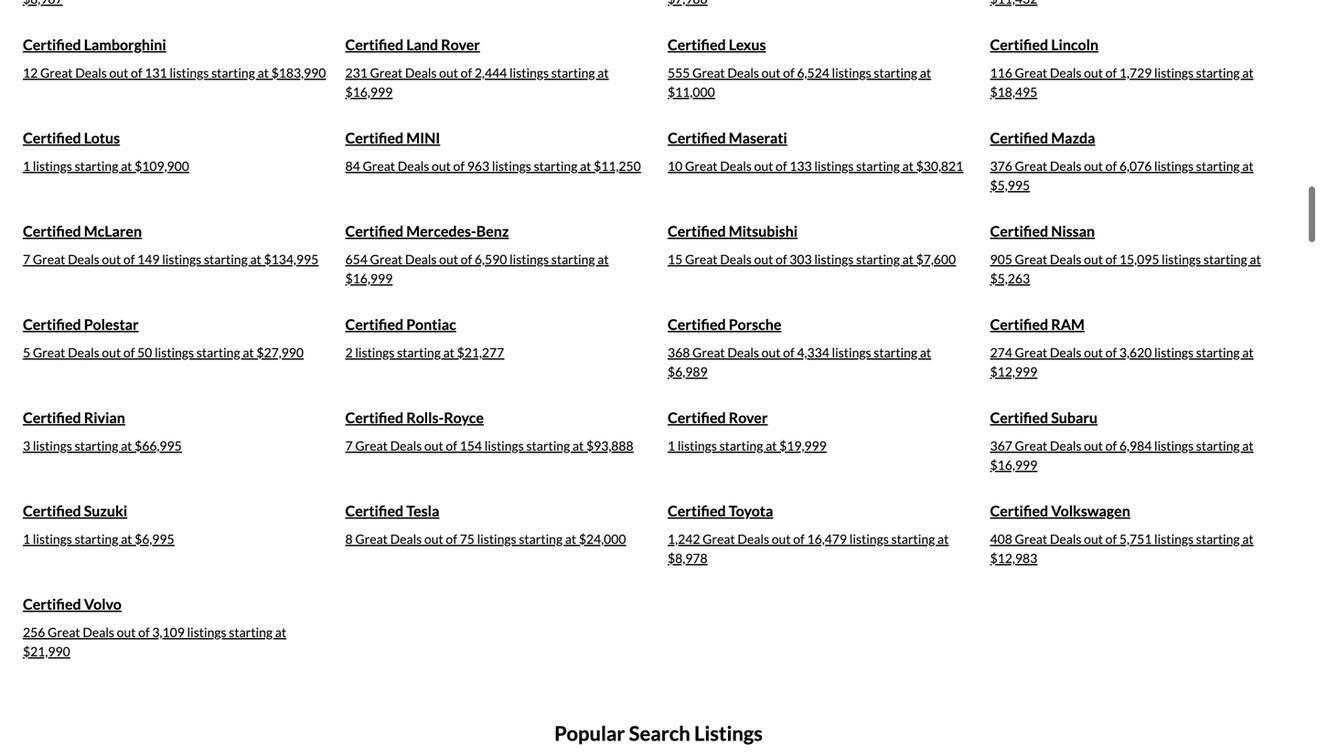 Task type: vqa. For each thing, say whether or not it's contained in the screenshot.


Task type: locate. For each thing, give the bounding box(es) containing it.
listings right 6,524
[[832, 65, 871, 80]]

$16,999 inside the 367 great deals out of 6,984 listings starting at $16,999
[[990, 457, 1038, 473]]

great right 5
[[33, 345, 65, 360]]

of left 16,479
[[793, 531, 805, 547]]

listings for certified lamborghini
[[170, 65, 209, 80]]

great up $5,995
[[1015, 158, 1048, 174]]

out for volvo
[[117, 625, 136, 640]]

starting left $11,250
[[534, 158, 578, 174]]

out inside 654 great deals out of 6,590 listings starting at $16,999
[[439, 251, 458, 267]]

0 horizontal spatial rover
[[441, 36, 480, 53]]

starting inside 274 great deals out of 3,620 listings starting at $12,999
[[1196, 345, 1240, 360]]

at inside 555 great deals out of 6,524 listings starting at $11,000
[[920, 65, 931, 80]]

at inside 654 great deals out of 6,590 listings starting at $16,999
[[598, 251, 609, 267]]

great up $12,999 at right
[[1015, 345, 1048, 360]]

$16,999 inside 231 great deals out of 2,444 listings starting at $16,999
[[345, 84, 393, 100]]

$8,978
[[668, 551, 708, 566]]

mazda
[[1051, 129, 1096, 147]]

great down certified toyota
[[703, 531, 735, 547]]

deals down certified rolls-royce
[[390, 438, 422, 454]]

polestar
[[84, 315, 139, 333]]

listings right 303
[[815, 251, 854, 267]]

certified up 408
[[990, 502, 1049, 520]]

of inside 654 great deals out of 6,590 listings starting at $16,999
[[461, 251, 472, 267]]

certified for certified maserati
[[668, 129, 726, 147]]

0 vertical spatial 1
[[23, 158, 30, 174]]

listings for certified mclaren
[[162, 251, 202, 267]]

certified up 274
[[990, 315, 1049, 333]]

listings right 4,334
[[832, 345, 871, 360]]

deals down mazda
[[1050, 158, 1082, 174]]

out for mercedes-
[[439, 251, 458, 267]]

maserati
[[729, 129, 787, 147]]

7 for certified rolls-royce
[[345, 438, 353, 454]]

out down nissan
[[1084, 251, 1103, 267]]

certified mazda
[[990, 129, 1096, 147]]

deals for lamborghini
[[75, 65, 107, 80]]

certified for certified tesla
[[345, 502, 404, 520]]

certified up 5
[[23, 315, 81, 333]]

listings inside 1,242 great deals out of 16,479 listings starting at $8,978
[[850, 531, 889, 547]]

of left 3,620 on the right of page
[[1106, 345, 1117, 360]]

listings for certified lincoln
[[1155, 65, 1194, 80]]

certified lexus
[[668, 36, 766, 53]]

deals for mazda
[[1050, 158, 1082, 174]]

great right '231'
[[370, 65, 403, 80]]

2 vertical spatial 1
[[23, 531, 30, 547]]

starting inside 256 great deals out of 3,109 listings starting at $21,990
[[229, 625, 273, 640]]

certified mclaren
[[23, 222, 142, 240]]

of inside 274 great deals out of 3,620 listings starting at $12,999
[[1106, 345, 1117, 360]]

deals down certified tesla
[[390, 531, 422, 547]]

out inside 116 great deals out of 1,729 listings starting at $18,495
[[1084, 65, 1103, 80]]

$16,999 for certified mercedes-benz
[[345, 271, 393, 286]]

deals for volkswagen
[[1050, 531, 1082, 547]]

starting right 4,334
[[874, 345, 918, 360]]

land
[[406, 36, 438, 53]]

starting left $183,990
[[211, 65, 255, 80]]

of left 154
[[446, 438, 457, 454]]

certified up 654 on the left of page
[[345, 222, 404, 240]]

deals inside 256 great deals out of 3,109 listings starting at $21,990
[[83, 625, 114, 640]]

368
[[668, 345, 690, 360]]

suzuki
[[84, 502, 127, 520]]

certified for certified lexus
[[668, 36, 726, 53]]

deals down certified lamborghini
[[75, 65, 107, 80]]

starting inside the 367 great deals out of 6,984 listings starting at $16,999
[[1196, 438, 1240, 454]]

listings right 133 at top
[[815, 158, 854, 174]]

deals down certified mercedes-benz
[[405, 251, 437, 267]]

of left 149
[[123, 251, 135, 267]]

starting inside 905 great deals out of 15,095 listings starting at $5,263
[[1204, 251, 1248, 267]]

$5,263
[[990, 271, 1030, 286]]

$16,999 down 654 on the left of page
[[345, 271, 393, 286]]

deals inside the 367 great deals out of 6,984 listings starting at $16,999
[[1050, 438, 1082, 454]]

listings for certified lexus
[[832, 65, 871, 80]]

$16,999 down 367
[[990, 457, 1038, 473]]

certified for certified volvo
[[23, 595, 81, 613]]

lotus
[[84, 129, 120, 147]]

out down mazda
[[1084, 158, 1103, 174]]

lexus
[[729, 36, 766, 53]]

starting inside 376 great deals out of 6,076 listings starting at $5,995
[[1196, 158, 1240, 174]]

listings inside 376 great deals out of 6,076 listings starting at $5,995
[[1155, 158, 1194, 174]]

certified for certified suzuki
[[23, 502, 81, 520]]

mclaren
[[84, 222, 142, 240]]

0 horizontal spatial 7
[[23, 251, 30, 267]]

great for mclaren
[[33, 251, 65, 267]]

of inside 256 great deals out of 3,109 listings starting at $21,990
[[138, 625, 150, 640]]

of for subaru
[[1106, 438, 1117, 454]]

certified polestar
[[23, 315, 139, 333]]

great inside 408 great deals out of 5,751 listings starting at $12,983
[[1015, 531, 1048, 547]]

listings right 75 on the bottom of page
[[477, 531, 517, 547]]

of left 963 on the top left of page
[[453, 158, 465, 174]]

$16,999 inside 654 great deals out of 6,590 listings starting at $16,999
[[345, 271, 393, 286]]

256 great deals out of 3,109 listings starting at $21,990
[[23, 625, 286, 659]]

certified porsche
[[668, 315, 782, 333]]

1 for certified lotus
[[23, 158, 30, 174]]

1 horizontal spatial 7
[[345, 438, 353, 454]]

at inside 905 great deals out of 15,095 listings starting at $5,263
[[1250, 251, 1261, 267]]

905
[[990, 251, 1013, 267]]

84 great deals out of 963 listings starting at $11,250
[[345, 158, 641, 174]]

116 great deals out of 1,729 listings starting at $18,495
[[990, 65, 1254, 100]]

at for certified ram
[[1243, 345, 1254, 360]]

408
[[990, 531, 1013, 547]]

at inside 1,242 great deals out of 16,479 listings starting at $8,978
[[938, 531, 949, 547]]

great for volkswagen
[[1015, 531, 1048, 547]]

volvo
[[84, 595, 122, 613]]

certified up 12
[[23, 36, 81, 53]]

listings inside 274 great deals out of 3,620 listings starting at $12,999
[[1155, 345, 1194, 360]]

mini
[[406, 129, 440, 147]]

certified left "mclaren"
[[23, 222, 81, 240]]

out down the "polestar"
[[102, 345, 121, 360]]

out inside 376 great deals out of 6,076 listings starting at $5,995
[[1084, 158, 1103, 174]]

great down certified rolls-royce
[[355, 438, 388, 454]]

$12,999
[[990, 364, 1038, 380]]

of inside 116 great deals out of 1,729 listings starting at $18,495
[[1106, 65, 1117, 80]]

of left 15,095
[[1106, 251, 1117, 267]]

great right 367
[[1015, 438, 1048, 454]]

out
[[109, 65, 128, 80], [439, 65, 458, 80], [762, 65, 781, 80], [1084, 65, 1103, 80], [432, 158, 451, 174], [754, 158, 773, 174], [1084, 158, 1103, 174], [102, 251, 121, 267], [439, 251, 458, 267], [754, 251, 773, 267], [1084, 251, 1103, 267], [102, 345, 121, 360], [762, 345, 781, 360], [1084, 345, 1103, 360], [424, 438, 443, 454], [1084, 438, 1103, 454], [424, 531, 443, 547], [772, 531, 791, 547], [1084, 531, 1103, 547], [117, 625, 136, 640]]

certified up '231'
[[345, 36, 404, 53]]

listings right 154
[[485, 438, 524, 454]]

certified volvo
[[23, 595, 122, 613]]

231
[[345, 65, 368, 80]]

great inside 256 great deals out of 3,109 listings starting at $21,990
[[48, 625, 80, 640]]

out down toyota
[[772, 531, 791, 547]]

of for mclaren
[[123, 251, 135, 267]]

deals inside 116 great deals out of 1,729 listings starting at $18,495
[[1050, 65, 1082, 80]]

certified up 1,242
[[668, 502, 726, 520]]

deals inside 905 great deals out of 15,095 listings starting at $5,263
[[1050, 251, 1082, 267]]

great up $12,983
[[1015, 531, 1048, 547]]

deals down porsche at the right
[[728, 345, 759, 360]]

starting for certified lexus
[[874, 65, 918, 80]]

listings for certified volvo
[[187, 625, 227, 640]]

out inside 231 great deals out of 2,444 listings starting at $16,999
[[439, 65, 458, 80]]

great right 8 at bottom
[[355, 531, 388, 547]]

out for toyota
[[772, 531, 791, 547]]

7 for certified mclaren
[[23, 251, 30, 267]]

10
[[668, 158, 683, 174]]

certified up 367
[[990, 409, 1049, 427]]

starting right 5,751
[[1196, 531, 1240, 547]]

certified left suzuki
[[23, 502, 81, 520]]

certified pontiac
[[345, 315, 456, 333]]

deals down "certified maserati"
[[720, 158, 752, 174]]

listings inside 231 great deals out of 2,444 listings starting at $16,999
[[510, 65, 549, 80]]

certified for certified polestar
[[23, 315, 81, 333]]

at for certified polestar
[[243, 345, 254, 360]]

certified for certified ram
[[990, 315, 1049, 333]]

certified up 10
[[668, 129, 726, 147]]

out inside 555 great deals out of 6,524 listings starting at $11,000
[[762, 65, 781, 80]]

starting left $93,888
[[526, 438, 570, 454]]

deals for subaru
[[1050, 438, 1082, 454]]

of left 131
[[131, 65, 142, 80]]

555
[[668, 65, 690, 80]]

certified toyota
[[668, 502, 773, 520]]

654 great deals out of 6,590 listings starting at $16,999
[[345, 251, 609, 286]]

rover right land
[[441, 36, 480, 53]]

of left 6,076
[[1106, 158, 1117, 174]]

out down porsche at the right
[[762, 345, 781, 360]]

at inside 408 great deals out of 5,751 listings starting at $12,983
[[1243, 531, 1254, 547]]

great inside 116 great deals out of 1,729 listings starting at $18,495
[[1015, 65, 1048, 80]]

certified up 256
[[23, 595, 81, 613]]

0 vertical spatial $16,999
[[345, 84, 393, 100]]

of inside 408 great deals out of 5,751 listings starting at $12,983
[[1106, 531, 1117, 547]]

at inside 376 great deals out of 6,076 listings starting at $5,995
[[1243, 158, 1254, 174]]

at
[[258, 65, 269, 80], [598, 65, 609, 80], [920, 65, 931, 80], [1243, 65, 1254, 80], [121, 158, 132, 174], [580, 158, 591, 174], [903, 158, 914, 174], [1243, 158, 1254, 174], [250, 251, 261, 267], [598, 251, 609, 267], [903, 251, 914, 267], [1250, 251, 1261, 267], [243, 345, 254, 360], [443, 345, 455, 360], [920, 345, 931, 360], [1243, 345, 1254, 360], [121, 438, 132, 454], [573, 438, 584, 454], [766, 438, 777, 454], [1243, 438, 1254, 454], [121, 531, 132, 547], [565, 531, 576, 547], [938, 531, 949, 547], [1243, 531, 1254, 547], [275, 625, 286, 640]]

1
[[23, 158, 30, 174], [668, 438, 675, 454], [23, 531, 30, 547]]

certified for certified rivian
[[23, 409, 81, 427]]

out down tesla
[[424, 531, 443, 547]]

great inside 274 great deals out of 3,620 listings starting at $12,999
[[1015, 345, 1048, 360]]

certified for certified nissan
[[990, 222, 1049, 240]]

great inside 376 great deals out of 6,076 listings starting at $5,995
[[1015, 158, 1048, 174]]

certified subaru
[[990, 409, 1098, 427]]

1 vertical spatial rover
[[729, 409, 768, 427]]

1 vertical spatial 7
[[345, 438, 353, 454]]

deals for tesla
[[390, 531, 422, 547]]

of inside 376 great deals out of 6,076 listings starting at $5,995
[[1106, 158, 1117, 174]]

2 listings starting at $21,277
[[345, 345, 504, 360]]

out inside 1,242 great deals out of 16,479 listings starting at $8,978
[[772, 531, 791, 547]]

deals down lexus
[[728, 65, 759, 80]]

listings inside 905 great deals out of 15,095 listings starting at $5,263
[[1162, 251, 1201, 267]]

great up $6,989
[[693, 345, 725, 360]]

1 vertical spatial 1
[[668, 438, 675, 454]]

deals for mini
[[398, 158, 429, 174]]

nissan
[[1051, 222, 1095, 240]]

deals down certified polestar
[[68, 345, 99, 360]]

of for volkswagen
[[1106, 531, 1117, 547]]

of for toyota
[[793, 531, 805, 547]]

at for certified porsche
[[920, 345, 931, 360]]

certified up 8 at bottom
[[345, 502, 404, 520]]

deals inside 376 great deals out of 6,076 listings starting at $5,995
[[1050, 158, 1082, 174]]

starting inside 654 great deals out of 6,590 listings starting at $16,999
[[551, 251, 595, 267]]

certified lincoln
[[990, 36, 1099, 53]]

great right 10
[[685, 158, 718, 174]]

1,729
[[1120, 65, 1152, 80]]

listings inside 116 great deals out of 1,729 listings starting at $18,495
[[1155, 65, 1194, 80]]

of for rolls-
[[446, 438, 457, 454]]

listings inside 408 great deals out of 5,751 listings starting at $12,983
[[1155, 531, 1194, 547]]

listings for certified tesla
[[477, 531, 517, 547]]

listings
[[170, 65, 209, 80], [510, 65, 549, 80], [832, 65, 871, 80], [1155, 65, 1194, 80], [33, 158, 72, 174], [492, 158, 531, 174], [815, 158, 854, 174], [1155, 158, 1194, 174], [162, 251, 202, 267], [510, 251, 549, 267], [815, 251, 854, 267], [1162, 251, 1201, 267], [155, 345, 194, 360], [355, 345, 395, 360], [832, 345, 871, 360], [1155, 345, 1194, 360], [33, 438, 72, 454], [485, 438, 524, 454], [678, 438, 717, 454], [1155, 438, 1194, 454], [33, 531, 72, 547], [477, 531, 517, 547], [850, 531, 889, 547], [1155, 531, 1194, 547], [187, 625, 227, 640]]

listings for certified subaru
[[1155, 438, 1194, 454]]

certified up the 15
[[668, 222, 726, 240]]

certified up the 555
[[668, 36, 726, 53]]

$16,999
[[345, 84, 393, 100], [345, 271, 393, 286], [990, 457, 1038, 473]]

of left '3,109'
[[138, 625, 150, 640]]

starting left $7,600
[[856, 251, 900, 267]]

at inside 368 great deals out of 4,334 listings starting at $6,989
[[920, 345, 931, 360]]

12
[[23, 65, 38, 80]]

listings inside 256 great deals out of 3,109 listings starting at $21,990
[[187, 625, 227, 640]]

great up the "$11,000"
[[693, 65, 725, 80]]

listings inside 654 great deals out of 6,590 listings starting at $16,999
[[510, 251, 549, 267]]

at for certified mini
[[580, 158, 591, 174]]

131
[[145, 65, 167, 80]]

starting right 6,984
[[1196, 438, 1240, 454]]

out for rolls-
[[424, 438, 443, 454]]

starting for certified mclaren
[[204, 251, 248, 267]]

deals inside 231 great deals out of 2,444 listings starting at $16,999
[[405, 65, 437, 80]]

great inside 368 great deals out of 4,334 listings starting at $6,989
[[693, 345, 725, 360]]

1 vertical spatial $16,999
[[345, 271, 393, 286]]

of
[[131, 65, 142, 80], [461, 65, 472, 80], [783, 65, 795, 80], [1106, 65, 1117, 80], [453, 158, 465, 174], [776, 158, 787, 174], [1106, 158, 1117, 174], [123, 251, 135, 267], [461, 251, 472, 267], [776, 251, 787, 267], [1106, 251, 1117, 267], [123, 345, 135, 360], [783, 345, 795, 360], [1106, 345, 1117, 360], [446, 438, 457, 454], [1106, 438, 1117, 454], [446, 531, 457, 547], [793, 531, 805, 547], [1106, 531, 1117, 547], [138, 625, 150, 640]]

$109,900
[[135, 158, 189, 174]]

listings down certified lotus
[[33, 158, 72, 174]]

out inside 274 great deals out of 3,620 listings starting at $12,999
[[1084, 345, 1103, 360]]

rover
[[441, 36, 480, 53], [729, 409, 768, 427]]

listings right 963 on the top left of page
[[492, 158, 531, 174]]

1 down certified rover
[[668, 438, 675, 454]]

deals down mini
[[398, 158, 429, 174]]

toyota
[[729, 502, 773, 520]]

certified
[[23, 36, 81, 53], [345, 36, 404, 53], [668, 36, 726, 53], [990, 36, 1049, 53], [23, 129, 81, 147], [345, 129, 404, 147], [668, 129, 726, 147], [990, 129, 1049, 147], [23, 222, 81, 240], [345, 222, 404, 240], [668, 222, 726, 240], [990, 222, 1049, 240], [23, 315, 81, 333], [345, 315, 404, 333], [668, 315, 726, 333], [990, 315, 1049, 333], [23, 409, 81, 427], [345, 409, 404, 427], [668, 409, 726, 427], [990, 409, 1049, 427], [23, 502, 81, 520], [345, 502, 404, 520], [668, 502, 726, 520], [990, 502, 1049, 520], [23, 595, 81, 613]]

out inside 408 great deals out of 5,751 listings starting at $12,983
[[1084, 531, 1103, 547]]

out down ram
[[1084, 345, 1103, 360]]

at inside the 367 great deals out of 6,984 listings starting at $16,999
[[1243, 438, 1254, 454]]

out inside 368 great deals out of 4,334 listings starting at $6,989
[[762, 345, 781, 360]]

2,444
[[475, 65, 507, 80]]

of left 4,334
[[783, 345, 795, 360]]

out inside 905 great deals out of 15,095 listings starting at $5,263
[[1084, 251, 1103, 267]]

certified left rolls- in the bottom of the page
[[345, 409, 404, 427]]

deals inside 274 great deals out of 3,620 listings starting at $12,999
[[1050, 345, 1082, 360]]

deals inside 368 great deals out of 4,334 listings starting at $6,989
[[728, 345, 759, 360]]

7 great deals out of 149 listings starting at $134,995
[[23, 251, 319, 267]]

ram
[[1051, 315, 1085, 333]]

starting down certified rover
[[720, 438, 763, 454]]

$16,999 for certified land rover
[[345, 84, 393, 100]]

out inside the 367 great deals out of 6,984 listings starting at $16,999
[[1084, 438, 1103, 454]]

0 vertical spatial 7
[[23, 251, 30, 267]]

of left 75 on the bottom of page
[[446, 531, 457, 547]]

out left 2,444
[[439, 65, 458, 80]]

listings inside the 367 great deals out of 6,984 listings starting at $16,999
[[1155, 438, 1194, 454]]

at for certified maserati
[[903, 158, 914, 174]]

at inside 231 great deals out of 2,444 listings starting at $16,999
[[598, 65, 609, 80]]

$19,999
[[780, 438, 827, 454]]

deals inside 555 great deals out of 6,524 listings starting at $11,000
[[728, 65, 759, 80]]

certified for certified volkswagen
[[990, 502, 1049, 520]]

out for volkswagen
[[1084, 531, 1103, 547]]

great inside 555 great deals out of 6,524 listings starting at $11,000
[[693, 65, 725, 80]]

2 vertical spatial $16,999
[[990, 457, 1038, 473]]

certified rivian
[[23, 409, 125, 427]]

great inside 654 great deals out of 6,590 listings starting at $16,999
[[370, 251, 403, 267]]

great for mercedes-
[[370, 251, 403, 267]]

listings inside 368 great deals out of 4,334 listings starting at $6,989
[[832, 345, 871, 360]]

listings for certified mitsubishi
[[815, 251, 854, 267]]

certified nissan
[[990, 222, 1095, 240]]

listings right 15,095
[[1162, 251, 1201, 267]]

certified for certified land rover
[[345, 36, 404, 53]]

at for certified lincoln
[[1243, 65, 1254, 80]]

of left 6,590
[[461, 251, 472, 267]]

great up "$5,263"
[[1015, 251, 1048, 267]]

great for mini
[[363, 158, 395, 174]]

listings right 3,620 on the right of page
[[1155, 345, 1194, 360]]

starting inside 555 great deals out of 6,524 listings starting at $11,000
[[874, 65, 918, 80]]

at inside 116 great deals out of 1,729 listings starting at $18,495
[[1243, 65, 1254, 80]]

great inside 905 great deals out of 15,095 listings starting at $5,263
[[1015, 251, 1048, 267]]

starting right 1,729
[[1196, 65, 1240, 80]]

out down mini
[[432, 158, 451, 174]]

listings right 149
[[162, 251, 202, 267]]

of inside the 367 great deals out of 6,984 listings starting at $16,999
[[1106, 438, 1117, 454]]

deals inside 654 great deals out of 6,590 listings starting at $16,999
[[405, 251, 437, 267]]

deals inside 408 great deals out of 5,751 listings starting at $12,983
[[1050, 531, 1082, 547]]

starting for certified mini
[[534, 158, 578, 174]]

of inside 1,242 great deals out of 16,479 listings starting at $8,978
[[793, 531, 805, 547]]

starting inside 1,242 great deals out of 16,479 listings starting at $8,978
[[892, 531, 935, 547]]

certified left lotus
[[23, 129, 81, 147]]

of inside 555 great deals out of 6,524 listings starting at $11,000
[[783, 65, 795, 80]]

great inside 231 great deals out of 2,444 listings starting at $16,999
[[370, 65, 403, 80]]

at inside 256 great deals out of 3,109 listings starting at $21,990
[[275, 625, 286, 640]]

royce
[[444, 409, 484, 427]]

deals for ram
[[1050, 345, 1082, 360]]

963
[[467, 158, 490, 174]]

great for lamborghini
[[40, 65, 73, 80]]

deals inside 1,242 great deals out of 16,479 listings starting at $8,978
[[738, 531, 769, 547]]

starting left '$30,821'
[[856, 158, 900, 174]]

of inside 905 great deals out of 15,095 listings starting at $5,263
[[1106, 251, 1117, 267]]

deals down certified mitsubishi at the top right of the page
[[720, 251, 752, 267]]

great for mazda
[[1015, 158, 1048, 174]]

great inside 1,242 great deals out of 16,479 listings starting at $8,978
[[703, 531, 735, 547]]

$6,989
[[668, 364, 708, 380]]

listings for certified polestar
[[155, 345, 194, 360]]

starting right 2,444
[[551, 65, 595, 80]]

4,334
[[797, 345, 830, 360]]

starting for certified mazda
[[1196, 158, 1240, 174]]

3 listings starting at $66,995
[[23, 438, 182, 454]]

great right 84
[[363, 158, 395, 174]]

great right 12
[[40, 65, 73, 80]]

listings for certified volkswagen
[[1155, 531, 1194, 547]]

certified ram
[[990, 315, 1085, 333]]

deals down ram
[[1050, 345, 1082, 360]]

out down mitsubishi
[[754, 251, 773, 267]]

deals down subaru
[[1050, 438, 1082, 454]]

lincoln
[[1051, 36, 1099, 53]]

rolls-
[[406, 409, 444, 427]]

pontiac
[[406, 315, 456, 333]]

of inside 368 great deals out of 4,334 listings starting at $6,989
[[783, 345, 795, 360]]

of inside 231 great deals out of 2,444 listings starting at $16,999
[[461, 65, 472, 80]]

rivian
[[84, 409, 125, 427]]

deals for polestar
[[68, 345, 99, 360]]

1 for certified rover
[[668, 438, 675, 454]]

6,590
[[475, 251, 507, 267]]

starting for certified rolls-royce
[[526, 438, 570, 454]]

at for certified lamborghini
[[258, 65, 269, 80]]

deals for rolls-
[[390, 438, 422, 454]]

listings inside 555 great deals out of 6,524 listings starting at $11,000
[[832, 65, 871, 80]]

out down rolls- in the bottom of the page
[[424, 438, 443, 454]]

out down volkswagen
[[1084, 531, 1103, 547]]

out down mercedes-
[[439, 251, 458, 267]]

starting inside 408 great deals out of 5,751 listings starting at $12,983
[[1196, 531, 1240, 547]]

starting inside 231 great deals out of 2,444 listings starting at $16,999
[[551, 65, 595, 80]]

starting inside 116 great deals out of 1,729 listings starting at $18,495
[[1196, 65, 1240, 80]]

great inside the 367 great deals out of 6,984 listings starting at $16,999
[[1015, 438, 1048, 454]]

at inside 274 great deals out of 3,620 listings starting at $12,999
[[1243, 345, 1254, 360]]

deals for porsche
[[728, 345, 759, 360]]

7
[[23, 251, 30, 267], [345, 438, 353, 454]]

deals for land
[[405, 65, 437, 80]]

1 for certified suzuki
[[23, 531, 30, 547]]

starting inside 368 great deals out of 4,334 listings starting at $6,989
[[874, 345, 918, 360]]

$30,821
[[916, 158, 964, 174]]

great down the certified mclaren in the top of the page
[[33, 251, 65, 267]]

5
[[23, 345, 30, 360]]

certified for certified rover
[[668, 409, 726, 427]]

out inside 256 great deals out of 3,109 listings starting at $21,990
[[117, 625, 136, 640]]



Task type: describe. For each thing, give the bounding box(es) containing it.
10 great deals out of 133 listings starting at $30,821
[[668, 158, 964, 174]]

deals for mclaren
[[68, 251, 99, 267]]

154
[[460, 438, 482, 454]]

6,984
[[1120, 438, 1152, 454]]

6,076
[[1120, 158, 1152, 174]]

at for certified land rover
[[598, 65, 609, 80]]

starting down pontiac
[[397, 345, 441, 360]]

certified for certified mini
[[345, 129, 404, 147]]

subaru
[[1051, 409, 1098, 427]]

555 great deals out of 6,524 listings starting at $11,000
[[668, 65, 931, 100]]

$27,990
[[256, 345, 304, 360]]

great for porsche
[[693, 345, 725, 360]]

starting for certified ram
[[1196, 345, 1240, 360]]

starting for certified lamborghini
[[211, 65, 255, 80]]

listings right 3
[[33, 438, 72, 454]]

listings for certified ram
[[1155, 345, 1194, 360]]

popular
[[554, 722, 625, 745]]

at for certified volvo
[[275, 625, 286, 640]]

376
[[990, 158, 1013, 174]]

starting down the rivian
[[75, 438, 118, 454]]

at for certified volkswagen
[[1243, 531, 1254, 547]]

5 great deals out of 50 listings starting at $27,990
[[23, 345, 304, 360]]

certified tesla
[[345, 502, 439, 520]]

12 great deals out of 131 listings starting at $183,990
[[23, 65, 326, 80]]

out for lamborghini
[[109, 65, 128, 80]]

certified for certified lamborghini
[[23, 36, 81, 53]]

out for ram
[[1084, 345, 1103, 360]]

porsche
[[729, 315, 782, 333]]

great for tesla
[[355, 531, 388, 547]]

16,479
[[807, 531, 847, 547]]

listings
[[694, 722, 763, 745]]

listings for certified mercedes-benz
[[510, 251, 549, 267]]

$66,995
[[135, 438, 182, 454]]

3
[[23, 438, 30, 454]]

84
[[345, 158, 360, 174]]

out for mclaren
[[102, 251, 121, 267]]

certified mini
[[345, 129, 440, 147]]

$6,995
[[135, 531, 174, 547]]

certified for certified lotus
[[23, 129, 81, 147]]

starting for certified mitsubishi
[[856, 251, 900, 267]]

1 horizontal spatial rover
[[729, 409, 768, 427]]

367
[[990, 438, 1013, 454]]

15
[[668, 251, 683, 267]]

274 great deals out of 3,620 listings starting at $12,999
[[990, 345, 1254, 380]]

of for mercedes-
[[461, 251, 472, 267]]

at for certified mitsubishi
[[903, 251, 914, 267]]

out for polestar
[[102, 345, 121, 360]]

of for nissan
[[1106, 251, 1117, 267]]

starting for certified lincoln
[[1196, 65, 1240, 80]]

listings down certified suzuki
[[33, 531, 72, 547]]

of for lexus
[[783, 65, 795, 80]]

3,109
[[152, 625, 185, 640]]

of for land
[[461, 65, 472, 80]]

of for volvo
[[138, 625, 150, 640]]

listings for certified toyota
[[850, 531, 889, 547]]

great for lexus
[[693, 65, 725, 80]]

out for lincoln
[[1084, 65, 1103, 80]]

out for mazda
[[1084, 158, 1103, 174]]

starting for certified maserati
[[856, 158, 900, 174]]

starting for certified land rover
[[551, 65, 595, 80]]

out for land
[[439, 65, 458, 80]]

$93,888
[[586, 438, 634, 454]]

3,620
[[1120, 345, 1152, 360]]

905 great deals out of 15,095 listings starting at $5,263
[[990, 251, 1261, 286]]

deals for mitsubishi
[[720, 251, 752, 267]]

listings down certified rover
[[678, 438, 717, 454]]

of for maserati
[[776, 158, 787, 174]]

certified for certified lincoln
[[990, 36, 1049, 53]]

of for tesla
[[446, 531, 457, 547]]

starting for certified tesla
[[519, 531, 563, 547]]

$21,277
[[457, 345, 504, 360]]

of for lamborghini
[[131, 65, 142, 80]]

listings for certified land rover
[[510, 65, 549, 80]]

133
[[790, 158, 812, 174]]

367 great deals out of 6,984 listings starting at $16,999
[[990, 438, 1254, 473]]

of for mitsubishi
[[776, 251, 787, 267]]

listings for certified mini
[[492, 158, 531, 174]]

out for nissan
[[1084, 251, 1103, 267]]

certified land rover
[[345, 36, 480, 53]]

starting for certified subaru
[[1196, 438, 1240, 454]]

starting down suzuki
[[75, 531, 118, 547]]

50
[[137, 345, 152, 360]]

1 listings starting at $109,900
[[23, 158, 189, 174]]

8 great deals out of 75 listings starting at $24,000
[[345, 531, 626, 547]]

benz
[[476, 222, 509, 240]]

75
[[460, 531, 475, 547]]

of for mazda
[[1106, 158, 1117, 174]]

of for lincoln
[[1106, 65, 1117, 80]]

great for rolls-
[[355, 438, 388, 454]]

search
[[629, 722, 690, 745]]

1,242 great deals out of 16,479 listings starting at $8,978
[[668, 531, 949, 566]]

listings for certified rolls-royce
[[485, 438, 524, 454]]

2
[[345, 345, 353, 360]]

$24,000
[[579, 531, 626, 547]]

$7,600
[[916, 251, 956, 267]]

376 great deals out of 6,076 listings starting at $5,995
[[990, 158, 1254, 193]]

listings right the 2
[[355, 345, 395, 360]]

out for maserati
[[754, 158, 773, 174]]

1,242
[[668, 531, 700, 547]]

deals for volvo
[[83, 625, 114, 640]]

deals for toyota
[[738, 531, 769, 547]]

408 great deals out of 5,751 listings starting at $12,983
[[990, 531, 1254, 566]]

7 great deals out of 154 listings starting at $93,888
[[345, 438, 634, 454]]

mitsubishi
[[729, 222, 798, 240]]

certified for certified toyota
[[668, 502, 726, 520]]

certified for certified porsche
[[668, 315, 726, 333]]

listings for certified nissan
[[1162, 251, 1201, 267]]

$21,990
[[23, 644, 70, 659]]

deals for mercedes-
[[405, 251, 437, 267]]

starting for certified nissan
[[1204, 251, 1248, 267]]

starting for certified toyota
[[892, 531, 935, 547]]

certified rolls-royce
[[345, 409, 484, 427]]

at for certified toyota
[[938, 531, 949, 547]]

listings for certified maserati
[[815, 158, 854, 174]]

8
[[345, 531, 353, 547]]

certified mercedes-benz
[[345, 222, 509, 240]]

231 great deals out of 2,444 listings starting at $16,999
[[345, 65, 609, 100]]

certified lamborghini
[[23, 36, 166, 53]]

6,524
[[797, 65, 830, 80]]

starting for certified mercedes-benz
[[551, 251, 595, 267]]

368 great deals out of 4,334 listings starting at $6,989
[[668, 345, 931, 380]]

274
[[990, 345, 1013, 360]]

0 vertical spatial rover
[[441, 36, 480, 53]]

654
[[345, 251, 368, 267]]

303
[[790, 251, 812, 267]]

starting down lotus
[[75, 158, 118, 174]]

at for certified lexus
[[920, 65, 931, 80]]

out for subaru
[[1084, 438, 1103, 454]]

certified for certified mazda
[[990, 129, 1049, 147]]

certified maserati
[[668, 129, 787, 147]]

$11,000
[[668, 84, 715, 100]]

15,095
[[1120, 251, 1160, 267]]

certified rover
[[668, 409, 768, 427]]

certified for certified mitsubishi
[[668, 222, 726, 240]]

great for mitsubishi
[[685, 251, 718, 267]]

15 great deals out of 303 listings starting at $7,600
[[668, 251, 956, 267]]

certified lotus
[[23, 129, 120, 147]]

out for porsche
[[762, 345, 781, 360]]

great for ram
[[1015, 345, 1048, 360]]

deals for lexus
[[728, 65, 759, 80]]

starting for certified volkswagen
[[1196, 531, 1240, 547]]

great for lincoln
[[1015, 65, 1048, 80]]

out for mitsubishi
[[754, 251, 773, 267]]

149
[[137, 251, 160, 267]]

$134,995
[[264, 251, 319, 267]]

116
[[990, 65, 1013, 80]]



